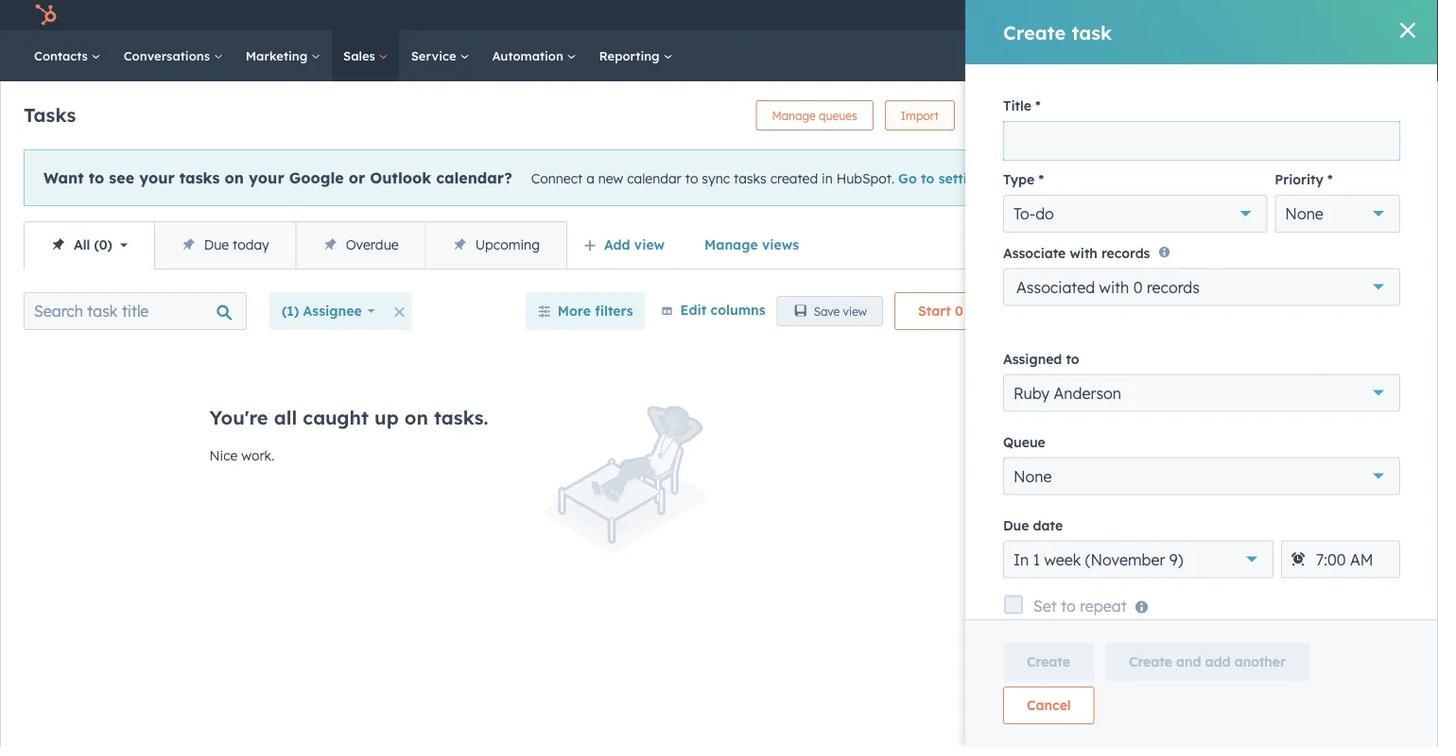 Task type: describe. For each thing, give the bounding box(es) containing it.
with for associated
[[1100, 277, 1130, 296]]

import
[[901, 108, 939, 123]]

0 vertical spatial create task
[[1004, 20, 1113, 44]]

0 horizontal spatial all
[[274, 406, 297, 429]]

go to prospecting link
[[1192, 532, 1331, 555]]

calendar?
[[436, 168, 512, 187]]

set
[[1034, 596, 1057, 615]]

upcoming
[[476, 236, 540, 253]]

service link
[[400, 30, 481, 81]]

1
[[1034, 550, 1041, 569]]

help image
[[1204, 9, 1221, 26]]

priority
[[1275, 171, 1324, 188]]

reporting
[[599, 48, 664, 63]]

add
[[1206, 654, 1231, 670]]

add
[[604, 236, 631, 253]]

on for now you can stay on top of your daily work, keep track of your schedule, and manage your leads all in one place.
[[1223, 454, 1238, 471]]

your down can
[[1150, 477, 1178, 493]]

HH:MM text field
[[1282, 540, 1401, 578]]

date
[[1034, 517, 1063, 533]]

start
[[919, 303, 951, 319]]

start 0 tasks
[[919, 303, 1002, 319]]

today
[[233, 236, 269, 253]]

due today
[[204, 236, 269, 253]]

add view button
[[571, 226, 681, 264]]

the
[[1374, 143, 1398, 162]]

to for want
[[89, 168, 104, 187]]

to for go
[[1215, 533, 1228, 550]]

work.
[[241, 447, 275, 464]]

create task inside "tasks" banner
[[983, 108, 1044, 123]]

self made
[[1328, 7, 1386, 23]]

go to settings link
[[899, 170, 991, 186]]

due date
[[1004, 517, 1063, 533]]

google
[[289, 168, 344, 187]]

create button
[[1004, 643, 1094, 681]]

on inside the want to see your tasks on your google or outlook calendar? alert
[[225, 168, 244, 187]]

stay
[[1192, 454, 1219, 471]]

contacts link
[[23, 30, 112, 81]]

1 vertical spatial of
[[1134, 477, 1147, 493]]

to for set
[[1062, 596, 1076, 615]]

cancel
[[1027, 697, 1071, 714]]

edit columns button
[[661, 299, 766, 323]]

workspace
[[1267, 162, 1351, 181]]

or
[[349, 168, 365, 187]]

associate
[[1004, 244, 1066, 261]]

contacts
[[34, 48, 91, 63]]

overdue
[[346, 236, 399, 253]]

ruby anderson button
[[1004, 374, 1401, 412]]

panel
[[1160, 143, 1203, 162]]

week
[[1045, 550, 1082, 569]]

Search task title search field
[[24, 292, 247, 330]]

anderson
[[1054, 383, 1122, 402]]

caught
[[303, 406, 369, 429]]

you're all caught up on tasks.
[[210, 406, 489, 429]]

prospecting inside this panel has been replaced by the prospecting workspace
[[1172, 162, 1262, 181]]

hubspot link
[[23, 4, 71, 26]]

edit
[[681, 301, 707, 318]]

due date element
[[1282, 540, 1401, 578]]

want to see your tasks on your google or outlook calendar? alert
[[24, 149, 1060, 206]]

create inside "tasks" banner
[[983, 108, 1018, 123]]

set to repeat
[[1034, 596, 1127, 615]]

0 inside button
[[955, 303, 964, 319]]

view for save view
[[843, 304, 868, 318]]

create and add another
[[1129, 654, 1286, 670]]

keep
[[1386, 454, 1416, 471]]

marketing link
[[234, 30, 332, 81]]

go inside alert
[[899, 170, 917, 186]]

Search HubSpot search field
[[1173, 40, 1405, 72]]

and inside now you can stay on top of your daily work, keep track of your schedule, and manage your leads all in one place.
[[1244, 477, 1268, 493]]

none for priority
[[1286, 204, 1324, 223]]

upcoming link
[[425, 222, 567, 269]]

this panel has been replaced by the prospecting workspace
[[1125, 143, 1398, 181]]

ruby anderson image
[[1307, 7, 1324, 24]]

do
[[1036, 204, 1055, 223]]

none button for priority
[[1275, 195, 1401, 233]]

now you can stay on top of your daily work, keep track of your schedule, and manage your leads all in one place.
[[1098, 454, 1424, 516]]

your down the daily
[[1327, 477, 1355, 493]]

to-do button
[[1004, 195, 1268, 233]]

search button
[[1390, 40, 1422, 72]]

none for queue
[[1014, 467, 1052, 486]]

menu containing self made
[[1039, 0, 1416, 30]]

automation
[[492, 48, 567, 63]]

none button for queue
[[1004, 457, 1401, 495]]

in 1 week (november 9)
[[1014, 550, 1184, 569]]

leads
[[1359, 477, 1392, 493]]

self
[[1328, 7, 1350, 23]]

ruby
[[1014, 383, 1050, 402]]

)
[[107, 236, 112, 253]]

tasks banner
[[24, 95, 1060, 131]]

1 horizontal spatial tasks
[[734, 170, 767, 186]]

Title text field
[[1004, 121, 1401, 161]]

top
[[1242, 454, 1263, 471]]

manage
[[1272, 477, 1324, 493]]

due today link
[[154, 222, 296, 269]]

marketing
[[246, 48, 311, 63]]

tasks.
[[434, 406, 489, 429]]

to left sync
[[686, 170, 698, 186]]

replaced
[[1280, 143, 1346, 162]]

edit columns
[[681, 301, 766, 318]]

see
[[109, 168, 134, 187]]



Task type: locate. For each thing, give the bounding box(es) containing it.
1 vertical spatial view
[[843, 304, 868, 318]]

automation link
[[481, 30, 588, 81]]

records inside associated with 0 records popup button
[[1147, 277, 1200, 296]]

to left settings at the right
[[921, 170, 935, 186]]

(
[[94, 236, 99, 253]]

0 for with
[[1134, 277, 1143, 296]]

2 horizontal spatial tasks
[[968, 303, 1002, 319]]

link opens in a new window image inside "go to prospecting" link
[[1314, 537, 1328, 550]]

can
[[1166, 454, 1189, 471]]

none button up one
[[1004, 457, 1401, 495]]

your right see in the left of the page
[[139, 168, 175, 187]]

with inside popup button
[[1100, 277, 1130, 296]]

view for add view
[[635, 236, 665, 253]]

assigned
[[1004, 350, 1063, 367]]

notifications image
[[1267, 9, 1284, 26]]

and down top
[[1244, 477, 1268, 493]]

1 vertical spatial prospecting
[[1232, 533, 1311, 550]]

upgrade image
[[1041, 8, 1058, 25]]

manage left queues
[[772, 108, 816, 123]]

1 vertical spatial task
[[1022, 108, 1044, 123]]

hubspot image
[[34, 4, 57, 26]]

0 for (
[[99, 236, 107, 253]]

0 down associate with records
[[1134, 277, 1143, 296]]

due left date
[[1004, 517, 1030, 533]]

marketplaces image
[[1164, 9, 1181, 26]]

in
[[1014, 550, 1030, 569]]

navigation
[[24, 221, 568, 270]]

all down keep on the right
[[1396, 477, 1410, 493]]

2 horizontal spatial 0
[[1134, 277, 1143, 296]]

records
[[1102, 244, 1151, 261], [1147, 277, 1200, 296]]

manage queues
[[772, 108, 858, 123]]

with down associate with records
[[1100, 277, 1130, 296]]

of
[[1267, 454, 1280, 471], [1134, 477, 1147, 493]]

create up cancel in the bottom right of the page
[[1027, 654, 1071, 670]]

settings image
[[1236, 8, 1253, 25]]

0 horizontal spatial go
[[899, 170, 917, 186]]

tasks right sync
[[734, 170, 767, 186]]

go right 9)
[[1192, 533, 1211, 550]]

due
[[204, 236, 229, 253], [1004, 517, 1030, 533]]

all ( 0 )
[[74, 236, 112, 253]]

ruby anderson
[[1014, 383, 1122, 402]]

1 horizontal spatial view
[[843, 304, 868, 318]]

more
[[558, 303, 591, 319]]

due inside "link"
[[204, 236, 229, 253]]

to
[[89, 168, 104, 187], [686, 170, 698, 186], [921, 170, 935, 186], [1067, 350, 1080, 367], [1215, 533, 1228, 550], [1062, 596, 1076, 615]]

due for due today
[[204, 236, 229, 253]]

1 horizontal spatial close image
[[1401, 23, 1416, 38]]

on inside now you can stay on top of your daily work, keep track of your schedule, and manage your leads all in one place.
[[1223, 454, 1238, 471]]

0 horizontal spatial with
[[1070, 244, 1098, 261]]

add view
[[604, 236, 665, 253]]

to for assigned
[[1067, 350, 1080, 367]]

and inside create and add another button
[[1177, 654, 1202, 670]]

assignee
[[303, 303, 362, 319]]

0 vertical spatial view
[[635, 236, 665, 253]]

repeat
[[1080, 596, 1127, 615]]

tasks inside button
[[968, 303, 1002, 319]]

hubspot.
[[837, 170, 895, 186]]

0 horizontal spatial in
[[822, 170, 833, 186]]

reporting link
[[588, 30, 684, 81]]

close image up to-do
[[1025, 173, 1037, 184]]

1 horizontal spatial on
[[405, 406, 428, 429]]

1 vertical spatial go
[[1192, 533, 1211, 550]]

0 horizontal spatial manage
[[705, 236, 758, 253]]

prospecting down the place.
[[1232, 533, 1311, 550]]

1 vertical spatial manage
[[705, 236, 758, 253]]

0 vertical spatial go
[[899, 170, 917, 186]]

(1) assignee
[[282, 303, 362, 319]]

with up associated with 0 records
[[1070, 244, 1098, 261]]

calendar
[[627, 170, 682, 186]]

to right set
[[1062, 596, 1076, 615]]

queues
[[819, 108, 858, 123]]

associated with 0 records button
[[1004, 268, 1401, 306]]

0 vertical spatial none button
[[1275, 195, 1401, 233]]

2 horizontal spatial on
[[1223, 454, 1238, 471]]

prospecting down title text field
[[1172, 162, 1262, 181]]

all
[[274, 406, 297, 429], [1396, 477, 1410, 493]]

1 horizontal spatial all
[[1396, 477, 1410, 493]]

1 vertical spatial 0
[[1134, 277, 1143, 296]]

has
[[1207, 143, 1234, 162]]

1 vertical spatial due
[[1004, 517, 1030, 533]]

close image inside the want to see your tasks on your google or outlook calendar? alert
[[1025, 173, 1037, 184]]

create
[[1004, 20, 1066, 44], [983, 108, 1018, 123], [1027, 654, 1071, 670], [1129, 654, 1173, 670]]

0 right start
[[955, 303, 964, 319]]

in right created at the top right of page
[[822, 170, 833, 186]]

none
[[1286, 204, 1324, 223], [1014, 467, 1052, 486]]

connect
[[531, 170, 583, 186]]

view inside button
[[843, 304, 868, 318]]

1 horizontal spatial of
[[1267, 454, 1280, 471]]

create task left calling icon
[[1004, 20, 1113, 44]]

manage left 'views'
[[705, 236, 758, 253]]

view right the "add"
[[635, 236, 665, 253]]

0 vertical spatial prospecting
[[1172, 162, 1262, 181]]

0 vertical spatial task
[[1072, 20, 1113, 44]]

0 vertical spatial records
[[1102, 244, 1151, 261]]

0 vertical spatial all
[[274, 406, 297, 429]]

0 horizontal spatial view
[[635, 236, 665, 253]]

to left see in the left of the page
[[89, 168, 104, 187]]

more filters
[[558, 303, 633, 319]]

outlook
[[370, 168, 432, 187]]

0 horizontal spatial none
[[1014, 467, 1052, 486]]

go to prospecting
[[1192, 533, 1311, 550]]

view right save
[[843, 304, 868, 318]]

1 horizontal spatial none
[[1286, 204, 1324, 223]]

on for you're all caught up on tasks.
[[405, 406, 428, 429]]

0 vertical spatial on
[[225, 168, 244, 187]]

manage for manage queues
[[772, 108, 816, 123]]

0 vertical spatial manage
[[772, 108, 816, 123]]

of right top
[[1267, 454, 1280, 471]]

menu
[[1039, 0, 1416, 30]]

0 horizontal spatial close image
[[1025, 173, 1037, 184]]

2 link opens in a new window image from the top
[[1314, 537, 1328, 550]]

0 horizontal spatial due
[[204, 236, 229, 253]]

go
[[899, 170, 917, 186], [1192, 533, 1211, 550]]

1 horizontal spatial 0
[[955, 303, 964, 319]]

overdue link
[[296, 222, 425, 269]]

import link
[[885, 100, 955, 131]]

9)
[[1170, 550, 1184, 569]]

1 vertical spatial on
[[405, 406, 428, 429]]

0 right all
[[99, 236, 107, 253]]

(november
[[1086, 550, 1166, 569]]

0 horizontal spatial tasks
[[180, 168, 220, 187]]

create left 'add'
[[1129, 654, 1173, 670]]

all
[[74, 236, 90, 253]]

view
[[635, 236, 665, 253], [843, 304, 868, 318]]

want to see your tasks on your google or outlook calendar?
[[44, 168, 512, 187]]

task left calling icon
[[1072, 20, 1113, 44]]

tasks
[[24, 103, 76, 126]]

calling icon button
[[1117, 3, 1149, 28]]

save view
[[814, 304, 868, 318]]

0 horizontal spatial 0
[[99, 236, 107, 253]]

1 vertical spatial with
[[1100, 277, 1130, 296]]

2 vertical spatial on
[[1223, 454, 1238, 471]]

to up the ruby anderson
[[1067, 350, 1080, 367]]

on left top
[[1223, 454, 1238, 471]]

to-do
[[1014, 204, 1055, 223]]

1 vertical spatial none button
[[1004, 457, 1401, 495]]

link opens in a new window image
[[1314, 532, 1328, 555], [1314, 537, 1328, 550]]

all inside now you can stay on top of your daily work, keep track of your schedule, and manage your leads all in one place.
[[1396, 477, 1410, 493]]

1 vertical spatial records
[[1147, 277, 1200, 296]]

none down queue on the right of the page
[[1014, 467, 1052, 486]]

0 vertical spatial 0
[[99, 236, 107, 253]]

connect a new calendar to sync tasks created in hubspot. go to settings
[[531, 170, 991, 186]]

view inside popup button
[[635, 236, 665, 253]]

help button
[[1196, 0, 1229, 30]]

navigation containing all
[[24, 221, 568, 270]]

made
[[1353, 7, 1386, 23]]

more filters link
[[526, 292, 646, 330]]

0 vertical spatial none
[[1286, 204, 1324, 223]]

1 vertical spatial create task
[[983, 108, 1044, 123]]

marketplaces button
[[1153, 0, 1193, 30]]

none button down priority
[[1275, 195, 1401, 233]]

calling icon image
[[1124, 7, 1142, 24]]

all right you're
[[274, 406, 297, 429]]

conversations link
[[112, 30, 234, 81]]

start 0 tasks button
[[895, 292, 1045, 330]]

another
[[1235, 654, 1286, 670]]

daily
[[1315, 454, 1345, 471]]

your up manage
[[1283, 454, 1311, 471]]

now
[[1107, 454, 1136, 471]]

created
[[771, 170, 818, 186]]

1 link opens in a new window image from the top
[[1314, 532, 1328, 555]]

up
[[375, 406, 399, 429]]

to right 9)
[[1215, 533, 1228, 550]]

associated with 0 records
[[1017, 277, 1200, 296]]

records up associated with 0 records
[[1102, 244, 1151, 261]]

0 inside 'navigation'
[[99, 236, 107, 253]]

close image up the 'search' image
[[1401, 23, 1416, 38]]

1 horizontal spatial in
[[1413, 477, 1424, 493]]

1 vertical spatial all
[[1396, 477, 1410, 493]]

go right hubspot.
[[899, 170, 917, 186]]

manage inside "tasks" banner
[[772, 108, 816, 123]]

tasks up due today "link"
[[180, 168, 220, 187]]

due left today
[[204, 236, 229, 253]]

in inside now you can stay on top of your daily work, keep track of your schedule, and manage your leads all in one place.
[[1413, 477, 1424, 493]]

none down priority
[[1286, 204, 1324, 223]]

schedule,
[[1182, 477, 1240, 493]]

create task up type
[[983, 108, 1044, 123]]

manage views
[[705, 236, 799, 253]]

on up due today
[[225, 168, 244, 187]]

1 vertical spatial and
[[1177, 654, 1202, 670]]

associate with records
[[1004, 244, 1151, 261]]

create and add another button
[[1106, 643, 1310, 681]]

nice
[[210, 447, 238, 464]]

1 horizontal spatial with
[[1100, 277, 1130, 296]]

0 horizontal spatial task
[[1022, 108, 1044, 123]]

1 vertical spatial none
[[1014, 467, 1052, 486]]

manage queues link
[[756, 100, 874, 131]]

a
[[587, 170, 595, 186]]

0 horizontal spatial of
[[1134, 477, 1147, 493]]

due for due date
[[1004, 517, 1030, 533]]

type
[[1004, 171, 1035, 188]]

you're
[[210, 406, 268, 429]]

0 vertical spatial of
[[1267, 454, 1280, 471]]

service
[[411, 48, 460, 63]]

1 horizontal spatial task
[[1072, 20, 1113, 44]]

of down you
[[1134, 477, 1147, 493]]

0 vertical spatial in
[[822, 170, 833, 186]]

task up type
[[1022, 108, 1044, 123]]

on right up
[[405, 406, 428, 429]]

nice work.
[[210, 447, 275, 464]]

1 horizontal spatial and
[[1244, 477, 1268, 493]]

and left 'add'
[[1177, 654, 1202, 670]]

1 vertical spatial close image
[[1025, 173, 1037, 184]]

tasks right start
[[968, 303, 1002, 319]]

create up type
[[983, 108, 1018, 123]]

search image
[[1399, 49, 1412, 62]]

self made button
[[1296, 0, 1414, 30]]

records down the to-do popup button
[[1147, 277, 1200, 296]]

0 vertical spatial with
[[1070, 244, 1098, 261]]

2 vertical spatial 0
[[955, 303, 964, 319]]

settings
[[939, 170, 991, 186]]

by
[[1351, 143, 1369, 162]]

0 vertical spatial due
[[204, 236, 229, 253]]

1 horizontal spatial manage
[[772, 108, 816, 123]]

0 horizontal spatial and
[[1177, 654, 1202, 670]]

1 vertical spatial in
[[1413, 477, 1424, 493]]

in down keep on the right
[[1413, 477, 1424, 493]]

in 1 week (november 9) button
[[1004, 540, 1274, 578]]

close image
[[1401, 23, 1416, 38], [1025, 173, 1037, 184]]

to-
[[1014, 204, 1036, 223]]

sync
[[702, 170, 730, 186]]

in inside the want to see your tasks on your google or outlook calendar? alert
[[822, 170, 833, 186]]

sales link
[[332, 30, 400, 81]]

with for associate
[[1070, 244, 1098, 261]]

manage for manage views
[[705, 236, 758, 253]]

0 vertical spatial and
[[1244, 477, 1268, 493]]

0 horizontal spatial on
[[225, 168, 244, 187]]

1 horizontal spatial go
[[1192, 533, 1211, 550]]

create up title
[[1004, 20, 1066, 44]]

0 vertical spatial close image
[[1401, 23, 1416, 38]]

title
[[1004, 97, 1032, 114]]

task
[[1072, 20, 1113, 44], [1022, 108, 1044, 123]]

task inside banner
[[1022, 108, 1044, 123]]

save view button
[[777, 296, 884, 326]]

0 inside popup button
[[1134, 277, 1143, 296]]

your left google in the top left of the page
[[249, 168, 284, 187]]

1 horizontal spatial due
[[1004, 517, 1030, 533]]

views
[[762, 236, 799, 253]]



Task type: vqa. For each thing, say whether or not it's contained in the screenshot.
Anderson
yes



